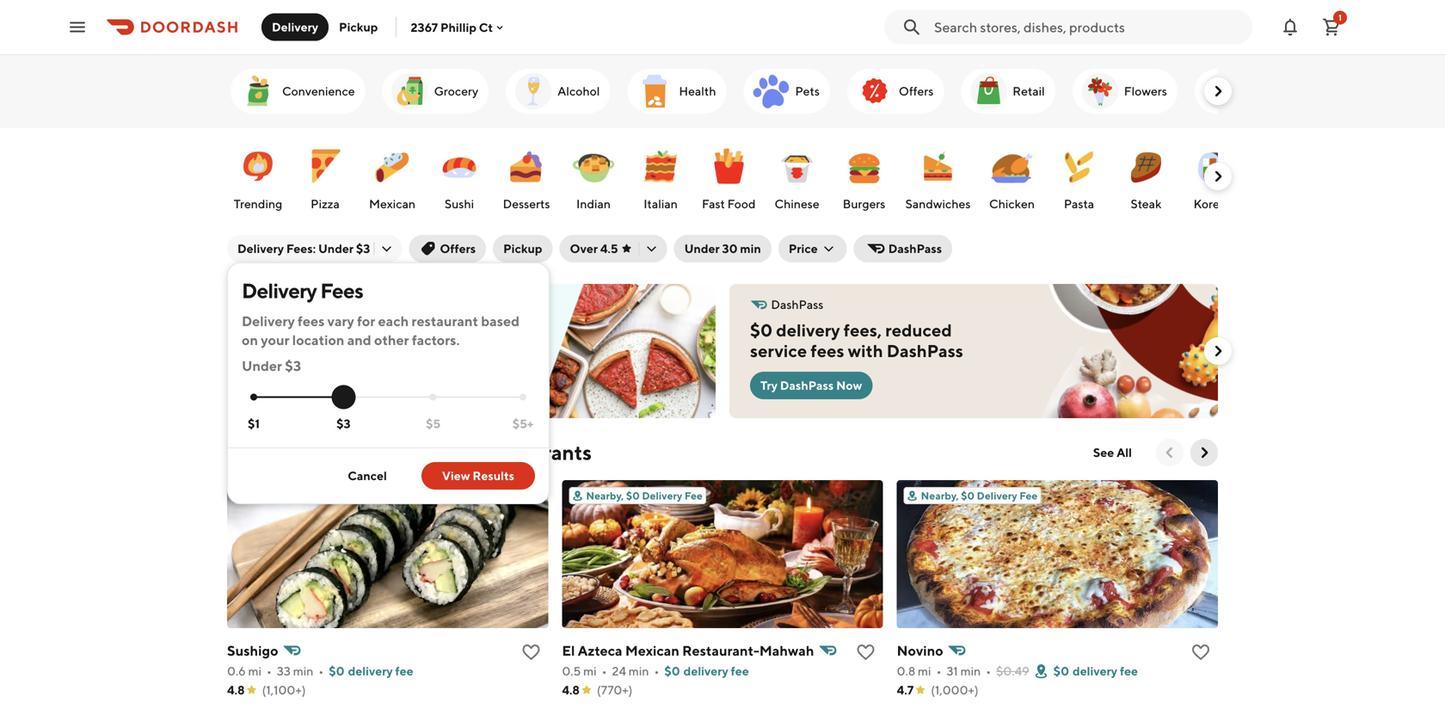 Task type: describe. For each thing, give the bounding box(es) containing it.
min for novino
[[961, 664, 981, 678]]

$0 delivery fee at nearby restaurants link
[[227, 439, 592, 466]]

chinese
[[775, 197, 820, 211]]

1 button
[[1315, 10, 1349, 44]]

1 vertical spatial pickup button
[[493, 235, 553, 262]]

0 vertical spatial next button of carousel image
[[1210, 168, 1227, 185]]

45
[[381, 342, 396, 356]]

get 40% off your first 2 orders save up to $10 on orders $15+ with code 40welcome, valid for 45 days upon signup
[[248, 296, 493, 356]]

1 horizontal spatial pickup
[[504, 241, 543, 256]]

min for sushigo
[[293, 664, 314, 678]]

with inside get 40% off your first 2 orders save up to $10 on orders $15+ with code 40welcome, valid for 45 days upon signup
[[411, 325, 435, 339]]

valid
[[335, 342, 361, 356]]

$0 delivery fees, reduced service fees with dashpass
[[750, 320, 964, 361]]

1 vertical spatial next button of carousel image
[[1196, 444, 1213, 461]]

save
[[248, 325, 274, 339]]

under $3
[[242, 358, 301, 374]]

restaurant
[[412, 313, 478, 329]]

dashpass inside button
[[780, 378, 834, 392]]

location
[[292, 332, 345, 348]]

convenience link
[[231, 69, 365, 114]]

sandwiches
[[906, 197, 971, 211]]

under for under 30 min
[[685, 241, 720, 256]]

alcohol link
[[506, 69, 610, 114]]

retail
[[1013, 84, 1045, 98]]

mi for novino
[[918, 664, 932, 678]]

open menu image
[[67, 17, 88, 37]]

mi for sushigo
[[248, 664, 262, 678]]

pasta
[[1064, 197, 1095, 211]]

days
[[398, 342, 423, 356]]

to
[[293, 325, 305, 339]]

other
[[374, 332, 409, 348]]

apply
[[258, 375, 291, 389]]

0 vertical spatial offers
[[899, 84, 934, 98]]

click to add this store to your saved list image for novino
[[1191, 642, 1212, 663]]

on inside "delivery fees vary for each restaurant based on your location and other factors."
[[242, 332, 258, 348]]

reduced
[[886, 320, 952, 340]]

click to add this store to your saved list image for el azteca mexican restaurant-mahwah
[[856, 642, 877, 663]]

try
[[761, 378, 778, 392]]

off
[[322, 296, 345, 316]]

steak
[[1131, 197, 1162, 211]]

all
[[1117, 445, 1132, 460]]

ct
[[479, 20, 493, 34]]

view results button
[[422, 462, 535, 490]]

delivery button
[[262, 13, 329, 41]]

fees inside $0 delivery fees, reduced service fees with dashpass
[[811, 341, 845, 361]]

1 horizontal spatial mexican
[[625, 642, 680, 659]]

now
[[837, 378, 863, 392]]

fast
[[702, 197, 725, 211]]

0.8 mi • 31 min •
[[897, 664, 991, 678]]

previous button of carousel image
[[1162, 444, 1179, 461]]

2367 phillip ct
[[411, 20, 493, 34]]

$5+ stars and over image
[[520, 394, 527, 400]]

33
[[277, 664, 291, 678]]

$5
[[426, 417, 441, 431]]

1 nearby, from the left
[[251, 490, 289, 502]]

health
[[679, 84, 716, 98]]

sushigo
[[227, 642, 278, 659]]

(770+)
[[597, 683, 633, 697]]

$0 inside $0 delivery fees, reduced service fees with dashpass
[[750, 320, 773, 340]]

fees,
[[844, 320, 882, 340]]

restaurants
[[477, 440, 592, 465]]

2 vertical spatial $3
[[337, 417, 351, 431]]

factors.
[[412, 332, 460, 348]]

2367
[[411, 20, 438, 34]]

restaurant-
[[683, 642, 760, 659]]

0 horizontal spatial pickup
[[339, 20, 378, 34]]

0 horizontal spatial pickup button
[[329, 13, 388, 41]]

$0 delivery fee at nearby restaurants
[[227, 440, 592, 465]]

grocery link
[[383, 69, 489, 114]]

6 • from the left
[[986, 664, 991, 678]]

(1,000+)
[[931, 683, 979, 697]]

2 • from the left
[[319, 664, 324, 678]]

on inside get 40% off your first 2 orders save up to $10 on orders $15+ with code 40welcome, valid for 45 days upon signup
[[330, 325, 344, 339]]

price button
[[779, 235, 847, 262]]

under 30 min button
[[674, 235, 772, 262]]

upon
[[426, 342, 454, 356]]

and
[[347, 332, 372, 348]]

$1
[[248, 417, 260, 431]]

2
[[424, 296, 434, 316]]

offers image
[[854, 71, 896, 112]]

flowers
[[1124, 84, 1168, 98]]

health link
[[628, 69, 727, 114]]

alcohol image
[[513, 71, 554, 112]]

4.5
[[601, 241, 618, 256]]

nearby, $0 delivery fee for novino
[[921, 490, 1038, 502]]

4.8 for sushigo
[[227, 683, 245, 697]]

pets link
[[744, 69, 830, 114]]

$5 stars and over image
[[430, 394, 437, 400]]

service
[[750, 341, 807, 361]]

1 next button of carousel image from the top
[[1210, 83, 1227, 100]]

first
[[388, 296, 420, 316]]

try dashpass now button
[[750, 372, 873, 399]]

up
[[277, 325, 291, 339]]

flowers image
[[1080, 71, 1121, 112]]

1 horizontal spatial orders
[[437, 296, 488, 316]]

(1,100+)
[[262, 683, 306, 697]]

0.6 mi • 33 min • $0 delivery fee
[[227, 664, 414, 678]]

flowers link
[[1073, 69, 1178, 114]]

cancel button
[[327, 462, 408, 490]]

fast food
[[702, 197, 756, 211]]

mi for el azteca mexican restaurant-mahwah
[[584, 664, 597, 678]]

chicken
[[990, 197, 1035, 211]]

see all link
[[1083, 439, 1143, 466]]

2367 phillip ct button
[[411, 20, 507, 34]]

offers inside button
[[440, 241, 476, 256]]

view results
[[442, 469, 515, 483]]

fees inside "delivery fees vary for each restaurant based on your location and other factors."
[[298, 313, 325, 329]]

fees
[[320, 278, 363, 303]]

food
[[728, 197, 756, 211]]

$0 delivery fee
[[1054, 664, 1138, 678]]

for inside "delivery fees vary for each restaurant based on your location and other factors."
[[357, 313, 375, 329]]



Task type: locate. For each thing, give the bounding box(es) containing it.
dashpass inside button
[[889, 241, 942, 256]]

retail image
[[968, 71, 1010, 112]]

1 vertical spatial fees
[[811, 341, 845, 361]]

notification bell image
[[1280, 17, 1301, 37]]

apply promo
[[258, 375, 331, 389]]

0 horizontal spatial offers
[[440, 241, 476, 256]]

1
[[1339, 12, 1342, 22]]

0 horizontal spatial on
[[242, 332, 258, 348]]

code
[[438, 325, 465, 339]]

dashpass down sandwiches
[[889, 241, 942, 256]]

min
[[740, 241, 761, 256], [293, 664, 314, 678], [629, 664, 649, 678], [961, 664, 981, 678]]

min right 30
[[740, 241, 761, 256]]

delivery fees
[[242, 278, 363, 303]]

results
[[473, 469, 515, 483]]

nearby, for el azteca mexican restaurant-mahwah
[[586, 490, 624, 502]]

1 click to add this store to your saved list image from the left
[[521, 642, 542, 663]]

1 fee from the left
[[395, 664, 414, 678]]

2 mi from the left
[[584, 664, 597, 678]]

Store search: begin typing to search for stores available on DoorDash text field
[[935, 18, 1243, 37]]

1 horizontal spatial nearby, $0 delivery fee
[[586, 490, 703, 502]]

$10
[[307, 325, 327, 339]]

burgers
[[843, 197, 886, 211]]

4 • from the left
[[654, 664, 659, 678]]

pizza
[[311, 197, 340, 211]]

0.8
[[897, 664, 916, 678]]

el azteca mexican restaurant-mahwah
[[562, 642, 814, 659]]

pickup button
[[329, 13, 388, 41], [493, 235, 553, 262]]

fee
[[341, 440, 376, 465], [350, 490, 368, 502], [685, 490, 703, 502], [1020, 490, 1038, 502]]

0 vertical spatial fees
[[298, 313, 325, 329]]

24
[[612, 664, 626, 678]]

under up apply
[[242, 358, 282, 374]]

korean
[[1194, 197, 1233, 211]]

offers right offers image
[[899, 84, 934, 98]]

2 horizontal spatial mi
[[918, 664, 932, 678]]

mi right 0.5
[[584, 664, 597, 678]]

2 horizontal spatial nearby,
[[921, 490, 959, 502]]

• left the 24
[[602, 664, 607, 678]]

for
[[357, 313, 375, 329], [363, 342, 378, 356]]

mexican up 0.5 mi • 24 min • $0 delivery fee
[[625, 642, 680, 659]]

pets
[[796, 84, 820, 98]]

pickup right delivery button
[[339, 20, 378, 34]]

alcohol
[[558, 84, 600, 98]]

see all
[[1094, 445, 1132, 460]]

2 nearby, $0 delivery fee from the left
[[586, 490, 703, 502]]

delivery fees: under $3
[[238, 241, 370, 256]]

min right '31'
[[961, 664, 981, 678]]

2 click to add this store to your saved list image from the left
[[856, 642, 877, 663]]

• left '$0.49'
[[986, 664, 991, 678]]

next button of carousel image right previous button of carousel 'icon' at the bottom of page
[[1196, 444, 1213, 461]]

click to add this store to your saved list image for sushigo
[[521, 642, 542, 663]]

next button of carousel image
[[1210, 83, 1227, 100], [1210, 342, 1227, 360]]

at
[[380, 440, 399, 465]]

fee for sushigo
[[395, 664, 414, 678]]

apply promo button
[[248, 368, 342, 396]]

dashpass down reduced
[[887, 341, 964, 361]]

3 click to add this store to your saved list image from the left
[[1191, 642, 1212, 663]]

nearby, for novino
[[921, 490, 959, 502]]

phillip
[[441, 20, 477, 34]]

health image
[[635, 71, 676, 112]]

3 fee from the left
[[1120, 664, 1138, 678]]

0 vertical spatial with
[[411, 325, 435, 339]]

3 nearby, from the left
[[921, 490, 959, 502]]

with inside $0 delivery fees, reduced service fees with dashpass
[[848, 341, 883, 361]]

min for el azteca mexican restaurant-mahwah
[[629, 664, 649, 678]]

• down el azteca mexican restaurant-mahwah
[[654, 664, 659, 678]]

min right 33
[[293, 664, 314, 678]]

mi right 0.6
[[248, 664, 262, 678]]

3 • from the left
[[602, 664, 607, 678]]

under inside button
[[685, 241, 720, 256]]

1 vertical spatial pickup
[[504, 241, 543, 256]]

orders up code
[[437, 296, 488, 316]]

nearby, $0 delivery fee for el azteca mexican restaurant-mahwah
[[586, 490, 703, 502]]

mexican
[[369, 197, 416, 211], [625, 642, 680, 659]]

fee for el azteca mexican restaurant-mahwah
[[731, 664, 749, 678]]

0 vertical spatial next button of carousel image
[[1210, 83, 1227, 100]]

vary
[[328, 313, 354, 329]]

pets image
[[751, 71, 792, 112]]

cancel
[[348, 469, 387, 483]]

azteca
[[578, 642, 623, 659]]

with down fees,
[[848, 341, 883, 361]]

under for under $3
[[242, 358, 282, 374]]

2 fee from the left
[[731, 664, 749, 678]]

1 horizontal spatial on
[[330, 325, 344, 339]]

1 horizontal spatial mi
[[584, 664, 597, 678]]

delivery
[[272, 20, 318, 34], [238, 241, 284, 256], [242, 278, 317, 303], [242, 313, 295, 329], [258, 440, 337, 465], [307, 490, 348, 502], [642, 490, 683, 502], [977, 490, 1018, 502]]

1 horizontal spatial fees
[[811, 341, 845, 361]]

on up under $3
[[242, 332, 258, 348]]

mahwah
[[760, 642, 814, 659]]

dashpass
[[889, 241, 942, 256], [771, 297, 824, 312], [887, 341, 964, 361], [780, 378, 834, 392]]

convenience image
[[238, 71, 279, 112]]

$0.49
[[997, 664, 1030, 678]]

orders
[[437, 296, 488, 316], [346, 325, 381, 339]]

your inside "delivery fees vary for each restaurant based on your location and other factors."
[[261, 332, 290, 348]]

dashpass inside $0 delivery fees, reduced service fees with dashpass
[[887, 341, 964, 361]]

• left 33
[[267, 664, 272, 678]]

with up days
[[411, 325, 435, 339]]

1 • from the left
[[267, 664, 272, 678]]

2 next button of carousel image from the top
[[1210, 342, 1227, 360]]

0 horizontal spatial nearby,
[[251, 490, 289, 502]]

0 vertical spatial for
[[357, 313, 375, 329]]

2 horizontal spatial click to add this store to your saved list image
[[1191, 642, 1212, 663]]

based
[[481, 313, 520, 329]]

over 4.5
[[570, 241, 618, 256]]

trending link
[[229, 137, 287, 216]]

0 horizontal spatial nearby, $0 delivery fee
[[251, 490, 368, 502]]

pickup down desserts
[[504, 241, 543, 256]]

mexican left the sushi
[[369, 197, 416, 211]]

1 horizontal spatial with
[[848, 341, 883, 361]]

dashpass right try on the right of page
[[780, 378, 834, 392]]

0 horizontal spatial fee
[[395, 664, 414, 678]]

$5+
[[513, 417, 534, 431]]

$3 up the apply promo
[[285, 358, 301, 374]]

0 horizontal spatial with
[[411, 325, 435, 339]]

orders up valid
[[346, 325, 381, 339]]

1 mi from the left
[[248, 664, 262, 678]]

2 nearby, from the left
[[586, 490, 624, 502]]

0 vertical spatial mexican
[[369, 197, 416, 211]]

on right $10
[[330, 325, 344, 339]]

•
[[267, 664, 272, 678], [319, 664, 324, 678], [602, 664, 607, 678], [654, 664, 659, 678], [937, 664, 942, 678], [986, 664, 991, 678]]

4.8 for el azteca mexican restaurant-mahwah
[[562, 683, 580, 697]]

price
[[789, 241, 818, 256]]

1 nearby, $0 delivery fee from the left
[[251, 490, 368, 502]]

0 vertical spatial pickup button
[[329, 13, 388, 41]]

2 horizontal spatial under
[[685, 241, 720, 256]]

dashpass up service
[[771, 297, 824, 312]]

mi right 0.8
[[918, 664, 932, 678]]

40%
[[282, 296, 319, 316]]

fees up location at the top left
[[298, 313, 325, 329]]

1 horizontal spatial pickup button
[[493, 235, 553, 262]]

2 items, open order cart image
[[1322, 17, 1342, 37]]

$0
[[750, 320, 773, 340], [227, 440, 254, 465], [291, 490, 305, 502], [626, 490, 640, 502], [961, 490, 975, 502], [329, 664, 345, 678], [665, 664, 680, 678], [1054, 664, 1070, 678]]

click to add this store to your saved list image
[[521, 642, 542, 663], [856, 642, 877, 663], [1191, 642, 1212, 663]]

4.8 down 0.6
[[227, 683, 245, 697]]

31
[[947, 664, 958, 678]]

delivery inside $0 delivery fees, reduced service fees with dashpass
[[776, 320, 840, 340]]

novino
[[897, 642, 944, 659]]

0 horizontal spatial mi
[[248, 664, 262, 678]]

on
[[330, 325, 344, 339], [242, 332, 258, 348]]

indian
[[577, 197, 611, 211]]

0 vertical spatial your
[[349, 296, 384, 316]]

0 horizontal spatial click to add this store to your saved list image
[[521, 642, 542, 663]]

1 vertical spatial with
[[848, 341, 883, 361]]

5 • from the left
[[937, 664, 942, 678]]

30
[[722, 241, 738, 256]]

over
[[570, 241, 598, 256]]

0 horizontal spatial under
[[242, 358, 282, 374]]

delivery inside "delivery fees vary for each restaurant based on your location and other factors."
[[242, 313, 295, 329]]

2 4.8 from the left
[[562, 683, 580, 697]]

nearby
[[403, 440, 473, 465]]

1 horizontal spatial under
[[318, 241, 354, 256]]

pickup button down desserts
[[493, 235, 553, 262]]

1 horizontal spatial fee
[[731, 664, 749, 678]]

1 horizontal spatial nearby,
[[586, 490, 624, 502]]

under
[[318, 241, 354, 256], [685, 241, 720, 256], [242, 358, 282, 374]]

your inside get 40% off your first 2 orders save up to $10 on orders $15+ with code 40welcome, valid for 45 days upon signup
[[349, 296, 384, 316]]

0 horizontal spatial mexican
[[369, 197, 416, 211]]

0.6
[[227, 664, 246, 678]]

0 horizontal spatial your
[[261, 332, 290, 348]]

• left '31'
[[937, 664, 942, 678]]

delivery inside button
[[272, 20, 318, 34]]

0 horizontal spatial 4.8
[[227, 683, 245, 697]]

sushi
[[445, 197, 474, 211]]

0.5
[[562, 664, 581, 678]]

2 horizontal spatial nearby, $0 delivery fee
[[921, 490, 1038, 502]]

pickup button left 2367
[[329, 13, 388, 41]]

1 vertical spatial next button of carousel image
[[1210, 342, 1227, 360]]

0 vertical spatial $3
[[356, 241, 370, 256]]

grocery image
[[389, 71, 431, 112]]

• right 33
[[319, 664, 324, 678]]

italian
[[644, 197, 678, 211]]

min right the 24
[[629, 664, 649, 678]]

promo
[[294, 375, 331, 389]]

next button of carousel image
[[1210, 168, 1227, 185], [1196, 444, 1213, 461]]

0 vertical spatial orders
[[437, 296, 488, 316]]

nearby, $0 delivery fee
[[251, 490, 368, 502], [586, 490, 703, 502], [921, 490, 1038, 502]]

4.8
[[227, 683, 245, 697], [562, 683, 580, 697]]

see
[[1094, 445, 1115, 460]]

$3 up fees
[[356, 241, 370, 256]]

retail link
[[961, 69, 1056, 114]]

1 vertical spatial mexican
[[625, 642, 680, 659]]

fees up the try dashpass now
[[811, 341, 845, 361]]

2 horizontal spatial $3
[[356, 241, 370, 256]]

next button of carousel image up korean
[[1210, 168, 1227, 185]]

delivery
[[776, 320, 840, 340], [348, 664, 393, 678], [684, 664, 729, 678], [1073, 664, 1118, 678]]

get
[[248, 296, 279, 316]]

$3 up cancel on the left bottom of the page
[[337, 417, 351, 431]]

0 horizontal spatial fees
[[298, 313, 325, 329]]

1 horizontal spatial offers
[[899, 84, 934, 98]]

under left 30
[[685, 241, 720, 256]]

0 vertical spatial pickup
[[339, 20, 378, 34]]

1 vertical spatial orders
[[346, 325, 381, 339]]

try dashpass now
[[761, 378, 863, 392]]

signup
[[456, 342, 493, 356]]

1 horizontal spatial 4.8
[[562, 683, 580, 697]]

4.8 down 0.5
[[562, 683, 580, 697]]

1 horizontal spatial click to add this store to your saved list image
[[856, 642, 877, 663]]

3 mi from the left
[[918, 664, 932, 678]]

0 horizontal spatial $3
[[285, 358, 301, 374]]

1 vertical spatial for
[[363, 342, 378, 356]]

1 vertical spatial $3
[[285, 358, 301, 374]]

1 horizontal spatial your
[[349, 296, 384, 316]]

40welcome,
[[248, 342, 332, 356]]

1 vertical spatial offers
[[440, 241, 476, 256]]

3 nearby, $0 delivery fee from the left
[[921, 490, 1038, 502]]

for up the "and"
[[357, 313, 375, 329]]

for left 45
[[363, 342, 378, 356]]

2 horizontal spatial fee
[[1120, 664, 1138, 678]]

1 vertical spatial your
[[261, 332, 290, 348]]

min inside button
[[740, 241, 761, 256]]

view
[[442, 469, 470, 483]]

for inside get 40% off your first 2 orders save up to $10 on orders $15+ with code 40welcome, valid for 45 days upon signup
[[363, 342, 378, 356]]

$15+
[[383, 325, 409, 339]]

1 4.8 from the left
[[227, 683, 245, 697]]

with
[[411, 325, 435, 339], [848, 341, 883, 361]]

0 horizontal spatial orders
[[346, 325, 381, 339]]

offers button
[[409, 235, 486, 262]]

$1 stars and over image
[[250, 394, 257, 400]]

1 horizontal spatial $3
[[337, 417, 351, 431]]

over 4.5 button
[[560, 235, 667, 262]]

catering image
[[1202, 71, 1243, 112]]

under right the fees:
[[318, 241, 354, 256]]

offers down the sushi
[[440, 241, 476, 256]]



Task type: vqa. For each thing, say whether or not it's contained in the screenshot.
(146) to the right
no



